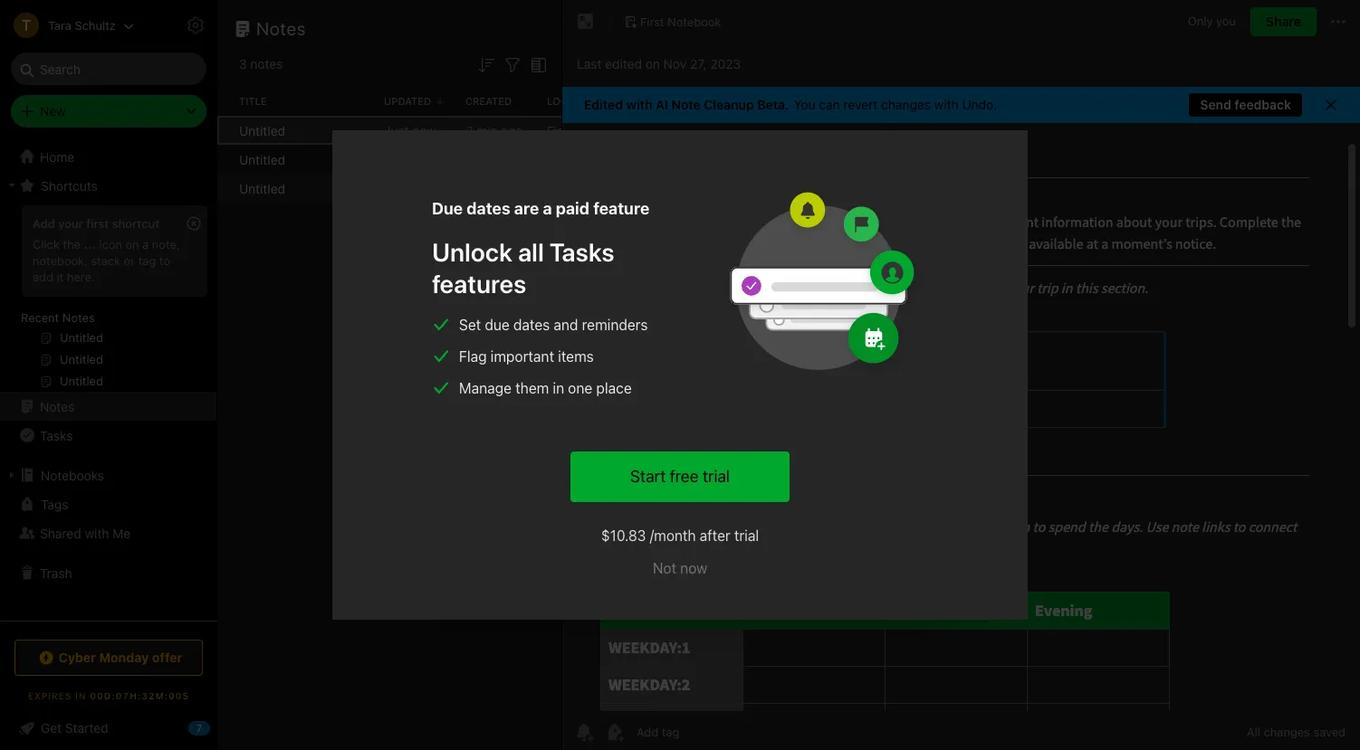 Task type: locate. For each thing, give the bounding box(es) containing it.
00d:07h:32m:00s
[[90, 691, 189, 702]]

now right just
[[412, 123, 436, 138]]

1 vertical spatial a
[[142, 237, 149, 252]]

Search text field
[[24, 53, 194, 85]]

on left "nov"
[[645, 56, 660, 71]]

first notebook button
[[618, 9, 727, 34]]

place
[[596, 380, 632, 397]]

custom button
[[609, 309, 685, 332]]

a inside 'icon on a note, notebook, stack or tag to add it here.'
[[142, 237, 149, 252]]

0 vertical spatial untitled
[[239, 123, 285, 138]]

0 vertical spatial tasks
[[549, 237, 614, 267]]

now
[[412, 123, 436, 138], [680, 560, 707, 577]]

send feedback button
[[1189, 93, 1302, 117]]

3
[[239, 56, 247, 72], [465, 123, 473, 138]]

first up last edited on nov 27, 2023
[[640, 14, 664, 29]]

0 horizontal spatial notebook
[[576, 123, 633, 138]]

first notebook down edited
[[547, 123, 633, 138]]

not
[[653, 560, 676, 577]]

2 in from the left
[[548, 358, 558, 373]]

in 1 hour
[[471, 358, 521, 373]]

1 vertical spatial now
[[680, 560, 707, 577]]

1 horizontal spatial in
[[548, 358, 558, 373]]

2023
[[710, 56, 741, 71]]

on up or
[[125, 237, 139, 252]]

changes
[[881, 97, 931, 112], [1264, 725, 1310, 740]]

0 horizontal spatial changes
[[881, 97, 931, 112]]

2 vertical spatial notes
[[40, 399, 74, 414]]

stack
[[91, 253, 120, 268]]

0 horizontal spatial in
[[471, 358, 481, 373]]

notebook up 27,
[[667, 14, 721, 29]]

1
[[485, 358, 491, 373]]

just
[[384, 123, 409, 138]]

in inside in 1 hour button
[[471, 358, 481, 373]]

now inside not now link
[[680, 560, 707, 577]]

0 horizontal spatial first notebook
[[547, 123, 633, 138]]

last edited on nov 27, 2023
[[577, 56, 741, 71]]

notebook
[[667, 14, 721, 29], [576, 123, 633, 138]]

untitled button
[[217, 145, 866, 174], [217, 174, 866, 203]]

notebook down edited
[[576, 123, 633, 138]]

revert
[[843, 97, 878, 112]]

3 left notes
[[239, 56, 247, 72]]

group inside tree
[[0, 200, 216, 399]]

on inside note window element
[[645, 56, 660, 71]]

None search field
[[24, 53, 194, 85]]

0 horizontal spatial on
[[125, 237, 139, 252]]

1 vertical spatial trial
[[734, 528, 759, 544]]

manage
[[459, 380, 512, 397]]

0 horizontal spatial a
[[142, 237, 149, 252]]

1 in from the left
[[471, 358, 481, 373]]

2 vertical spatial untitled
[[239, 181, 285, 196]]

with for ai
[[626, 97, 652, 112]]

0 vertical spatial now
[[412, 123, 436, 138]]

now right "not"
[[680, 560, 707, 577]]

1 vertical spatial notes
[[62, 311, 95, 325]]

on
[[645, 56, 660, 71], [125, 237, 139, 252]]

0 vertical spatial dates
[[467, 199, 510, 218]]

0 vertical spatial on
[[645, 56, 660, 71]]

group containing add your first shortcut
[[0, 200, 216, 399]]

0 horizontal spatial dates
[[467, 199, 510, 218]]

after
[[700, 528, 730, 544]]

0 horizontal spatial trial
[[703, 467, 730, 486]]

created
[[465, 95, 512, 107]]

2 untitled button from the top
[[217, 174, 866, 203]]

min
[[477, 123, 498, 138]]

1 vertical spatial first notebook
[[547, 123, 633, 138]]

due
[[485, 317, 510, 333]]

1 horizontal spatial notebook
[[667, 14, 721, 29]]

tags button
[[0, 490, 216, 519]]

shortcuts
[[41, 178, 98, 193]]

1 horizontal spatial trial
[[734, 528, 759, 544]]

tags
[[41, 497, 68, 512]]

3 min ago
[[465, 123, 523, 138]]

here.
[[67, 270, 95, 284]]

trial
[[703, 467, 730, 486], [734, 528, 759, 544]]

1 horizontal spatial first notebook
[[640, 14, 721, 29]]

1 horizontal spatial with
[[626, 97, 652, 112]]

first down location
[[547, 123, 572, 138]]

flag important items
[[459, 349, 594, 365]]

nov
[[663, 56, 687, 71]]

changes right all
[[1264, 725, 1310, 740]]

tasks
[[549, 237, 614, 267], [40, 428, 73, 443]]

in
[[553, 380, 564, 397]]

untitled button up all
[[217, 174, 866, 203]]

click the ...
[[33, 237, 96, 252]]

2 untitled from the top
[[239, 152, 285, 167]]

with
[[626, 97, 652, 112], [934, 97, 959, 112], [85, 526, 109, 541]]

0 vertical spatial trial
[[703, 467, 730, 486]]

due dates are a paid feature
[[432, 199, 650, 218]]

with left undo.
[[934, 97, 959, 112]]

tomorrow
[[533, 312, 591, 328]]

in
[[471, 358, 481, 373], [548, 358, 558, 373]]

new
[[40, 103, 66, 119]]

with left me on the bottom left
[[85, 526, 109, 541]]

them
[[515, 380, 549, 397]]

trash
[[40, 565, 72, 581]]

tasks down paid
[[549, 237, 614, 267]]

tree
[[0, 142, 217, 620]]

1 horizontal spatial changes
[[1264, 725, 1310, 740]]

0 vertical spatial changes
[[881, 97, 931, 112]]

all
[[1247, 725, 1260, 740]]

1 untitled button from the top
[[217, 145, 866, 174]]

row group
[[217, 116, 866, 203]]

in inside in 4 hours button
[[548, 358, 558, 373]]

can
[[819, 97, 840, 112]]

notes right recent at the left of page
[[62, 311, 95, 325]]

untitled button down ago on the left top of page
[[217, 145, 866, 174]]

$10.83 /month after trial
[[601, 528, 759, 544]]

1 vertical spatial notebook
[[576, 123, 633, 138]]

1 horizontal spatial now
[[680, 560, 707, 577]]

1 horizontal spatial a
[[543, 199, 552, 218]]

edited
[[584, 97, 623, 112]]

0 vertical spatial notebook
[[667, 14, 721, 29]]

0 vertical spatial first notebook
[[640, 14, 721, 29]]

0 horizontal spatial 3
[[239, 56, 247, 72]]

trial right after
[[734, 528, 759, 544]]

notes inside group
[[62, 311, 95, 325]]

3 left min
[[465, 123, 473, 138]]

with left ai
[[626, 97, 652, 112]]

first notebook up "nov"
[[640, 14, 721, 29]]

not now
[[653, 560, 707, 577]]

notebooks link
[[0, 461, 216, 490]]

tasks up notebooks
[[40, 428, 73, 443]]

you
[[794, 97, 815, 112]]

changes right revert
[[881, 97, 931, 112]]

0 horizontal spatial now
[[412, 123, 436, 138]]

trial right free
[[703, 467, 730, 486]]

edited with ai note cleanup beta. you can revert changes with undo.
[[584, 97, 997, 112]]

0 horizontal spatial with
[[85, 526, 109, 541]]

all changes saved
[[1247, 725, 1346, 740]]

row group containing untitled
[[217, 116, 866, 203]]

feature
[[593, 199, 650, 218]]

in left 1 in the left of the page
[[471, 358, 481, 373]]

0 vertical spatial first
[[640, 14, 664, 29]]

note,
[[152, 237, 180, 252]]

trial inside button
[[703, 467, 730, 486]]

a
[[543, 199, 552, 218], [142, 237, 149, 252]]

tomorrow button
[[523, 309, 601, 332]]

tasks inside 'unlock all tasks features'
[[549, 237, 614, 267]]

in left 4 in the top left of the page
[[548, 358, 558, 373]]

1 horizontal spatial dates
[[513, 317, 550, 333]]

only
[[1188, 14, 1213, 28]]

group
[[0, 200, 216, 399]]

share button
[[1250, 7, 1317, 36]]

0 vertical spatial 3
[[239, 56, 247, 72]]

reminders
[[582, 317, 648, 333]]

1 vertical spatial on
[[125, 237, 139, 252]]

repeat button
[[692, 309, 767, 332]]

first
[[640, 14, 664, 29], [547, 123, 572, 138]]

a right are
[[543, 199, 552, 218]]

1 vertical spatial 3
[[465, 123, 473, 138]]

1 untitled from the top
[[239, 123, 285, 138]]

feedback
[[1234, 97, 1291, 112]]

unlock
[[432, 237, 512, 267]]

1 horizontal spatial tasks
[[549, 237, 614, 267]]

3 inside row group
[[465, 123, 473, 138]]

1 vertical spatial tasks
[[40, 428, 73, 443]]

notes up tasks button
[[40, 399, 74, 414]]

1 vertical spatial untitled
[[239, 152, 285, 167]]

undo.
[[962, 97, 997, 112]]

first notebook inside button
[[640, 14, 721, 29]]

1 horizontal spatial 3
[[465, 123, 473, 138]]

0 horizontal spatial tasks
[[40, 428, 73, 443]]

/month
[[650, 528, 696, 544]]

it
[[57, 270, 64, 284]]

add your first shortcut
[[33, 216, 159, 231]]

1 horizontal spatial first
[[640, 14, 664, 29]]

repeat
[[715, 312, 757, 328]]

icon
[[99, 237, 122, 252]]

1 horizontal spatial on
[[645, 56, 660, 71]]

with for me
[[85, 526, 109, 541]]

1 vertical spatial first
[[547, 123, 572, 138]]

saved
[[1313, 725, 1346, 740]]

notes up notes
[[256, 18, 306, 39]]

shared with me link
[[0, 519, 216, 548]]

features
[[432, 269, 526, 299]]

a up tag
[[142, 237, 149, 252]]

settings image
[[185, 14, 206, 36]]

add tag image
[[604, 722, 626, 743]]

1 vertical spatial dates
[[513, 317, 550, 333]]

dates up flag important items
[[513, 317, 550, 333]]

dates left are
[[467, 199, 510, 218]]

3 for 3 notes
[[239, 56, 247, 72]]



Task type: describe. For each thing, give the bounding box(es) containing it.
shared
[[40, 526, 81, 541]]

tag
[[138, 253, 156, 268]]

title
[[239, 95, 267, 107]]

location
[[547, 95, 598, 107]]

unlock all tasks features
[[432, 237, 614, 299]]

today button
[[461, 309, 516, 332]]

in 1 hour button
[[461, 354, 531, 378]]

notebooks
[[41, 468, 104, 483]]

manage them in one place
[[459, 380, 632, 397]]

...
[[84, 237, 96, 252]]

all
[[518, 237, 544, 267]]

custom
[[629, 312, 675, 328]]

in for in 1 hour
[[471, 358, 481, 373]]

cyber
[[58, 650, 96, 666]]

only you
[[1188, 14, 1236, 28]]

recent notes
[[21, 311, 95, 325]]

or
[[124, 253, 135, 268]]

home
[[40, 149, 74, 164]]

3 notes
[[239, 56, 283, 72]]

27,
[[690, 56, 707, 71]]

offer
[[152, 650, 182, 666]]

send feedback
[[1200, 97, 1291, 112]]

me
[[113, 526, 131, 541]]

click
[[33, 237, 60, 252]]

and
[[554, 317, 578, 333]]

notebook,
[[33, 253, 88, 268]]

note window element
[[562, 0, 1360, 751]]

first inside button
[[640, 14, 664, 29]]

0 vertical spatial a
[[543, 199, 552, 218]]

hours
[[573, 358, 606, 373]]

shared with me
[[40, 526, 131, 541]]

your
[[58, 216, 83, 231]]

3 for 3 min ago
[[465, 123, 473, 138]]

4
[[562, 358, 570, 373]]

start free trial
[[630, 467, 730, 486]]

updated
[[384, 95, 431, 107]]

expires in 00d:07h:32m:00s
[[28, 691, 189, 702]]

one
[[568, 380, 592, 397]]

set
[[459, 317, 481, 333]]

first notebook inside row group
[[547, 123, 633, 138]]

ago
[[501, 123, 523, 138]]

notebook inside row group
[[576, 123, 633, 138]]

beta.
[[757, 97, 789, 112]]

in 4 hours button
[[538, 354, 616, 378]]

trash link
[[0, 559, 216, 588]]

free
[[670, 467, 699, 486]]

now for just now
[[412, 123, 436, 138]]

due
[[432, 199, 463, 218]]

1 vertical spatial changes
[[1264, 725, 1310, 740]]

icon on a note, notebook, stack or tag to add it here.
[[33, 237, 180, 284]]

tasks inside tasks button
[[40, 428, 73, 443]]

items
[[558, 349, 594, 365]]

in for in 4 hours
[[548, 358, 558, 373]]

edited
[[605, 56, 642, 71]]

recent
[[21, 311, 59, 325]]

last
[[577, 56, 602, 71]]

the
[[63, 237, 81, 252]]

tasks button
[[0, 421, 216, 450]]

monday
[[99, 650, 149, 666]]

share
[[1266, 14, 1301, 29]]

expires
[[28, 691, 72, 702]]

on inside 'icon on a note, notebook, stack or tag to add it here.'
[[125, 237, 139, 252]]

ai
[[656, 97, 668, 112]]

send
[[1200, 97, 1231, 112]]

set due dates and reminders
[[459, 317, 648, 333]]

tree containing home
[[0, 142, 217, 620]]

2 horizontal spatial with
[[934, 97, 959, 112]]

home link
[[0, 142, 217, 171]]

expand notebooks image
[[5, 468, 19, 483]]

cyber monday offer
[[58, 650, 182, 666]]

first
[[86, 216, 109, 231]]

not now link
[[653, 558, 707, 579]]

just now
[[384, 123, 436, 138]]

note
[[671, 97, 701, 112]]

now for not now
[[680, 560, 707, 577]]

add a reminder image
[[573, 722, 595, 743]]

are
[[514, 199, 539, 218]]

Note Editor text field
[[562, 123, 1360, 714]]

notebook inside button
[[667, 14, 721, 29]]

0 vertical spatial notes
[[256, 18, 306, 39]]

cyber monday offer button
[[14, 640, 203, 676]]

you
[[1216, 14, 1236, 28]]

0 horizontal spatial first
[[547, 123, 572, 138]]

expand note image
[[575, 11, 597, 33]]

3 untitled from the top
[[239, 181, 285, 196]]

today
[[471, 312, 506, 328]]

important
[[491, 349, 554, 365]]

flag
[[459, 349, 487, 365]]

notes link
[[0, 392, 216, 421]]

start
[[630, 467, 666, 486]]

add
[[33, 270, 53, 284]]

in 4 hours
[[548, 358, 606, 373]]



Task type: vqa. For each thing, say whether or not it's contained in the screenshot.
custom
yes



